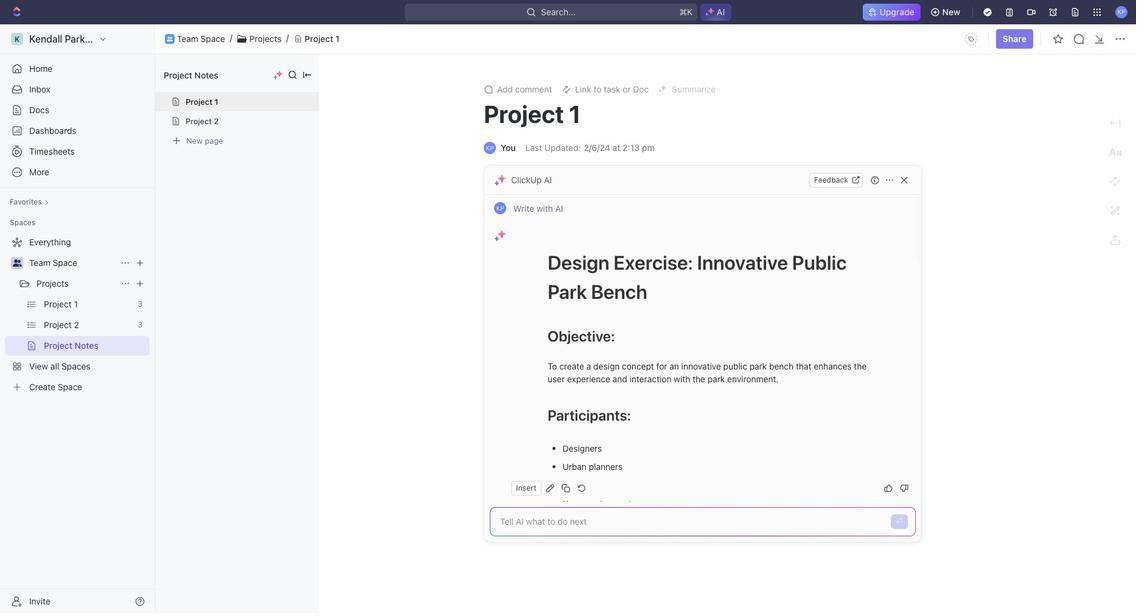 Task type: locate. For each thing, give the bounding box(es) containing it.
more button
[[5, 163, 150, 182]]

1 horizontal spatial spaces
[[62, 361, 90, 371]]

space
[[201, 33, 225, 44], [53, 258, 77, 268], [58, 382, 82, 392]]

1 horizontal spatial with
[[674, 374, 691, 384]]

new left page
[[186, 135, 203, 145]]

sidebar navigation
[[0, 24, 158, 613]]

park up "environment."
[[750, 361, 767, 371]]

project notes
[[164, 70, 218, 80], [44, 340, 98, 351]]

projects inside the sidebar navigation
[[37, 278, 69, 289]]

projects link
[[250, 33, 282, 44], [37, 274, 116, 294]]

you
[[501, 142, 516, 153]]

public
[[793, 251, 848, 274]]

1 horizontal spatial 2
[[214, 116, 219, 126]]

user group image
[[12, 259, 22, 267]]

3
[[138, 300, 142, 309], [138, 320, 142, 329]]

team space inside tree
[[29, 258, 77, 268]]

2
[[214, 116, 219, 126], [74, 320, 79, 330]]

0 vertical spatial team
[[177, 33, 198, 44]]

project notes up view all spaces link
[[44, 340, 98, 351]]

urban planners
[[563, 461, 623, 472]]

2:13
[[623, 142, 640, 153]]

ai right ⌘k
[[717, 7, 725, 17]]

team space
[[177, 33, 225, 44], [29, 258, 77, 268]]

with down an
[[674, 374, 691, 384]]

kp
[[1118, 8, 1126, 15], [486, 144, 494, 152], [497, 204, 505, 212]]

1 3 from the top
[[138, 300, 142, 309]]

0 vertical spatial ai
[[717, 7, 725, 17]]

0 vertical spatial spaces
[[10, 218, 36, 227]]

1 horizontal spatial projects link
[[250, 33, 282, 44]]

design exercise: innovative public park bench
[[548, 251, 852, 303]]

team space for team space link associated with user group image
[[29, 258, 77, 268]]

0 vertical spatial new
[[943, 7, 961, 17]]

and
[[613, 374, 628, 384]]

everything link
[[5, 233, 147, 252]]

project 2 up new page on the left top of the page
[[186, 116, 219, 126]]

pm
[[642, 142, 655, 153]]

0 horizontal spatial spaces
[[10, 218, 36, 227]]

new for new
[[943, 7, 961, 17]]

view
[[29, 361, 48, 371]]

design
[[594, 361, 620, 371]]

project
[[305, 33, 334, 44], [164, 70, 192, 80], [186, 97, 213, 107], [484, 99, 564, 128], [186, 116, 212, 126], [44, 299, 72, 309], [44, 320, 72, 330], [44, 340, 72, 351]]

2 vertical spatial kp
[[497, 204, 505, 212]]

2 vertical spatial ai
[[556, 203, 564, 214]]

spaces up create space link
[[62, 361, 90, 371]]

write with ai
[[512, 203, 566, 214]]

2 up page
[[214, 116, 219, 126]]

1 vertical spatial kp
[[486, 144, 494, 152]]

kp for write with ai
[[497, 204, 505, 212]]

inbox
[[29, 84, 51, 94]]

0 horizontal spatial 2
[[74, 320, 79, 330]]

team space right user group icon
[[177, 33, 225, 44]]

0 horizontal spatial kp
[[486, 144, 494, 152]]

write
[[514, 203, 535, 214]]

the right enhances
[[855, 361, 867, 371]]

1 horizontal spatial project notes
[[164, 70, 218, 80]]

0 vertical spatial projects
[[250, 33, 282, 44]]

1 horizontal spatial the
[[855, 361, 867, 371]]

0 vertical spatial kp
[[1118, 8, 1126, 15]]

project 2 inside the sidebar navigation
[[44, 320, 79, 330]]

1 horizontal spatial projects
[[250, 33, 282, 44]]

notes
[[195, 70, 218, 80], [75, 340, 98, 351]]

1 inside the sidebar navigation
[[74, 299, 78, 309]]

home
[[29, 63, 53, 74]]

ai right write at the left of the page
[[556, 203, 564, 214]]

with right write at the left of the page
[[537, 203, 553, 214]]

projects
[[250, 33, 282, 44], [37, 278, 69, 289]]

1 vertical spatial 3
[[138, 320, 142, 329]]

new
[[943, 7, 961, 17], [186, 135, 203, 145]]

2 inside tree
[[74, 320, 79, 330]]

1 vertical spatial projects
[[37, 278, 69, 289]]

environment.
[[728, 374, 779, 384]]

bench
[[591, 280, 648, 303]]

0 horizontal spatial projects
[[37, 278, 69, 289]]

⏎ button
[[891, 514, 909, 529]]

2 down project 1 link
[[74, 320, 79, 330]]

invite
[[29, 596, 50, 606]]

1 vertical spatial project notes
[[44, 340, 98, 351]]

community
[[563, 498, 608, 508]]

team space link for user group image
[[29, 253, 116, 273]]

0 horizontal spatial team
[[29, 258, 50, 268]]

0 horizontal spatial with
[[537, 203, 553, 214]]

2 horizontal spatial kp
[[1118, 8, 1126, 15]]

docs
[[29, 105, 49, 115]]

0 horizontal spatial the
[[693, 374, 706, 384]]

space down view all spaces link
[[58, 382, 82, 392]]

team space link right user group icon
[[177, 33, 225, 44]]

team right user group image
[[29, 258, 50, 268]]

3 right project 1 link
[[138, 300, 142, 309]]

1 vertical spatial projects link
[[37, 274, 116, 294]]

2/6/24
[[584, 142, 611, 153]]

0 horizontal spatial team space link
[[29, 253, 116, 273]]

0 vertical spatial with
[[537, 203, 553, 214]]

0 vertical spatial 2
[[214, 116, 219, 126]]

insert
[[516, 484, 537, 493]]

or
[[623, 84, 631, 94]]

0 vertical spatial notes
[[195, 70, 218, 80]]

new right "upgrade"
[[943, 7, 961, 17]]

interaction
[[630, 374, 672, 384]]

team space down everything
[[29, 258, 77, 268]]

1 horizontal spatial team space
[[177, 33, 225, 44]]

dropdown menu image
[[962, 29, 982, 49]]

1 horizontal spatial new
[[943, 7, 961, 17]]

1 vertical spatial team
[[29, 258, 50, 268]]

1 horizontal spatial team
[[177, 33, 198, 44]]

spaces
[[10, 218, 36, 227], [62, 361, 90, 371]]

project 2 down project 1 link
[[44, 320, 79, 330]]

⌘k
[[680, 7, 693, 17]]

participants:
[[548, 407, 631, 424]]

parks's
[[65, 33, 98, 44]]

timesheets
[[29, 146, 75, 157]]

1 horizontal spatial kp
[[497, 204, 505, 212]]

team right user group icon
[[177, 33, 198, 44]]

summarize
[[672, 84, 716, 94]]

1 vertical spatial with
[[674, 374, 691, 384]]

1 horizontal spatial park
[[750, 361, 767, 371]]

everything
[[29, 237, 71, 247]]

3 up project notes link
[[138, 320, 142, 329]]

ai
[[717, 7, 725, 17], [544, 174, 552, 185], [556, 203, 564, 214]]

an
[[670, 361, 680, 371]]

1 vertical spatial project 2
[[44, 320, 79, 330]]

0 vertical spatial space
[[201, 33, 225, 44]]

project 2 link
[[44, 315, 133, 335]]

0 horizontal spatial project 2
[[44, 320, 79, 330]]

last updated: 2/6/24 at 2:13 pm
[[526, 142, 655, 153]]

ai right clickup
[[544, 174, 552, 185]]

planners
[[589, 461, 623, 472]]

spaces down favorites
[[10, 218, 36, 227]]

2 vertical spatial space
[[58, 382, 82, 392]]

0 horizontal spatial team space
[[29, 258, 77, 268]]

space for user group icon
[[201, 33, 225, 44]]

tree containing everything
[[5, 233, 150, 397]]

1 vertical spatial space
[[53, 258, 77, 268]]

0 horizontal spatial ai
[[544, 174, 552, 185]]

ai inside button
[[717, 7, 725, 17]]

0 horizontal spatial notes
[[75, 340, 98, 351]]

the down innovative
[[693, 374, 706, 384]]

1 vertical spatial notes
[[75, 340, 98, 351]]

workspace
[[100, 33, 151, 44]]

1 horizontal spatial team space link
[[177, 33, 225, 44]]

1 horizontal spatial notes
[[195, 70, 218, 80]]

0 horizontal spatial park
[[708, 374, 725, 384]]

0 vertical spatial team space link
[[177, 33, 225, 44]]

0 vertical spatial projects link
[[250, 33, 282, 44]]

park down innovative
[[708, 374, 725, 384]]

1 vertical spatial team space link
[[29, 253, 116, 273]]

landscape
[[563, 480, 606, 490]]

0 vertical spatial project notes
[[164, 70, 218, 80]]

1 vertical spatial team space
[[29, 258, 77, 268]]

urban
[[563, 461, 587, 472]]

designers
[[563, 443, 602, 453]]

project inside project 1 link
[[44, 299, 72, 309]]

tree inside the sidebar navigation
[[5, 233, 150, 397]]

park
[[548, 280, 587, 303]]

1 vertical spatial new
[[186, 135, 203, 145]]

project 2
[[186, 116, 219, 126], [44, 320, 79, 330]]

space right user group icon
[[201, 33, 225, 44]]

0 vertical spatial project 2
[[186, 116, 219, 126]]

architects
[[608, 480, 647, 490]]

0 horizontal spatial project notes
[[44, 340, 98, 351]]

1 horizontal spatial project 2
[[186, 116, 219, 126]]

project notes down user group icon
[[164, 70, 218, 80]]

link to task or doc
[[576, 84, 649, 94]]

0 vertical spatial the
[[855, 361, 867, 371]]

0 horizontal spatial new
[[186, 135, 203, 145]]

clickup ai
[[512, 174, 552, 185]]

2 horizontal spatial ai
[[717, 7, 725, 17]]

team inside tree
[[29, 258, 50, 268]]

bench
[[770, 361, 794, 371]]

1 horizontal spatial ai
[[556, 203, 564, 214]]

project notes inside the sidebar navigation
[[44, 340, 98, 351]]

tree
[[5, 233, 150, 397]]

1 vertical spatial 2
[[74, 320, 79, 330]]

0 vertical spatial park
[[750, 361, 767, 371]]

2 3 from the top
[[138, 320, 142, 329]]

0 vertical spatial 3
[[138, 300, 142, 309]]

add comment
[[498, 84, 552, 94]]

last
[[526, 142, 543, 153]]

that
[[796, 361, 812, 371]]

1 vertical spatial park
[[708, 374, 725, 384]]

innovative
[[682, 361, 722, 371]]

new inside new button
[[943, 7, 961, 17]]

1 vertical spatial the
[[693, 374, 706, 384]]

space down everything link
[[53, 258, 77, 268]]

team space link down everything link
[[29, 253, 116, 273]]

0 vertical spatial team space
[[177, 33, 225, 44]]



Task type: vqa. For each thing, say whether or not it's contained in the screenshot.
Space to the bottom
yes



Task type: describe. For each thing, give the bounding box(es) containing it.
a
[[587, 361, 592, 371]]

space for user group image
[[53, 258, 77, 268]]

all
[[50, 361, 59, 371]]

dashboards
[[29, 125, 76, 136]]

enhances
[[814, 361, 852, 371]]

project 1 inside project 1 link
[[44, 299, 78, 309]]

comment
[[516, 84, 552, 94]]

3 for 2
[[138, 320, 142, 329]]

kendall
[[29, 33, 62, 44]]

search...
[[541, 7, 576, 17]]

public
[[724, 361, 748, 371]]

dashboards link
[[5, 121, 150, 141]]

more
[[29, 167, 49, 177]]

project inside project notes link
[[44, 340, 72, 351]]

new page
[[186, 135, 223, 145]]

new button
[[926, 2, 968, 22]]

new for new page
[[186, 135, 203, 145]]

project inside project 2 link
[[44, 320, 72, 330]]

project notes link
[[44, 336, 147, 356]]

design
[[548, 251, 610, 274]]

⏎
[[896, 517, 904, 526]]

members
[[610, 498, 647, 508]]

kp button
[[1113, 2, 1132, 22]]

share
[[1003, 33, 1027, 44]]

summarize button
[[654, 81, 721, 98]]

doc
[[634, 84, 649, 94]]

create space
[[29, 382, 82, 392]]

user group image
[[167, 36, 173, 41]]

0 horizontal spatial projects link
[[37, 274, 116, 294]]

experience
[[568, 374, 611, 384]]

favorites
[[10, 197, 42, 206]]

upgrade
[[880, 7, 915, 17]]

team for team space link associated with user group image
[[29, 258, 50, 268]]

to create a design concept for an innovative public park bench that enhances the user experience and interaction with the park environment.
[[548, 361, 870, 384]]

inbox link
[[5, 80, 150, 99]]

kp inside dropdown button
[[1118, 8, 1126, 15]]

3 for 1
[[138, 300, 142, 309]]

community members
[[563, 498, 647, 508]]

upgrade link
[[863, 4, 921, 21]]

feedback
[[815, 175, 849, 184]]

kendall parks's workspace
[[29, 33, 151, 44]]

create
[[29, 382, 55, 392]]

create space link
[[5, 378, 147, 397]]

updated:
[[545, 142, 581, 153]]

user
[[548, 374, 565, 384]]

at
[[613, 142, 621, 153]]

landscape architects
[[563, 480, 647, 490]]

link
[[576, 84, 592, 94]]

for
[[657, 361, 668, 371]]

team for team space link corresponding to user group icon
[[177, 33, 198, 44]]

objective:
[[548, 328, 615, 345]]

favorites button
[[5, 195, 54, 209]]

add
[[498, 84, 513, 94]]

view all spaces
[[29, 361, 90, 371]]

exercise:
[[614, 251, 693, 274]]

with inside to create a design concept for an innovative public park bench that enhances the user experience and interaction with the park environment.
[[674, 374, 691, 384]]

notes inside the sidebar navigation
[[75, 340, 98, 351]]

timesheets link
[[5, 142, 150, 161]]

team space link for user group icon
[[177, 33, 225, 44]]

insert button
[[512, 481, 542, 496]]

kp for you
[[486, 144, 494, 152]]

feedback button
[[810, 173, 864, 187]]

k
[[14, 34, 20, 44]]

link to task or doc button
[[557, 81, 654, 98]]

to
[[548, 361, 557, 371]]

project 1 link
[[44, 295, 133, 314]]

Tell AI what to do next text field
[[501, 515, 884, 528]]

innovative
[[698, 251, 789, 274]]

kendall parks's workspace, , element
[[11, 33, 23, 45]]

page
[[205, 135, 223, 145]]

1 vertical spatial ai
[[544, 174, 552, 185]]

home link
[[5, 59, 150, 79]]

1 vertical spatial spaces
[[62, 361, 90, 371]]

team space for team space link corresponding to user group icon
[[177, 33, 225, 44]]

view all spaces link
[[5, 357, 147, 376]]

concept
[[622, 361, 655, 371]]

docs link
[[5, 100, 150, 120]]

create
[[560, 361, 585, 371]]



